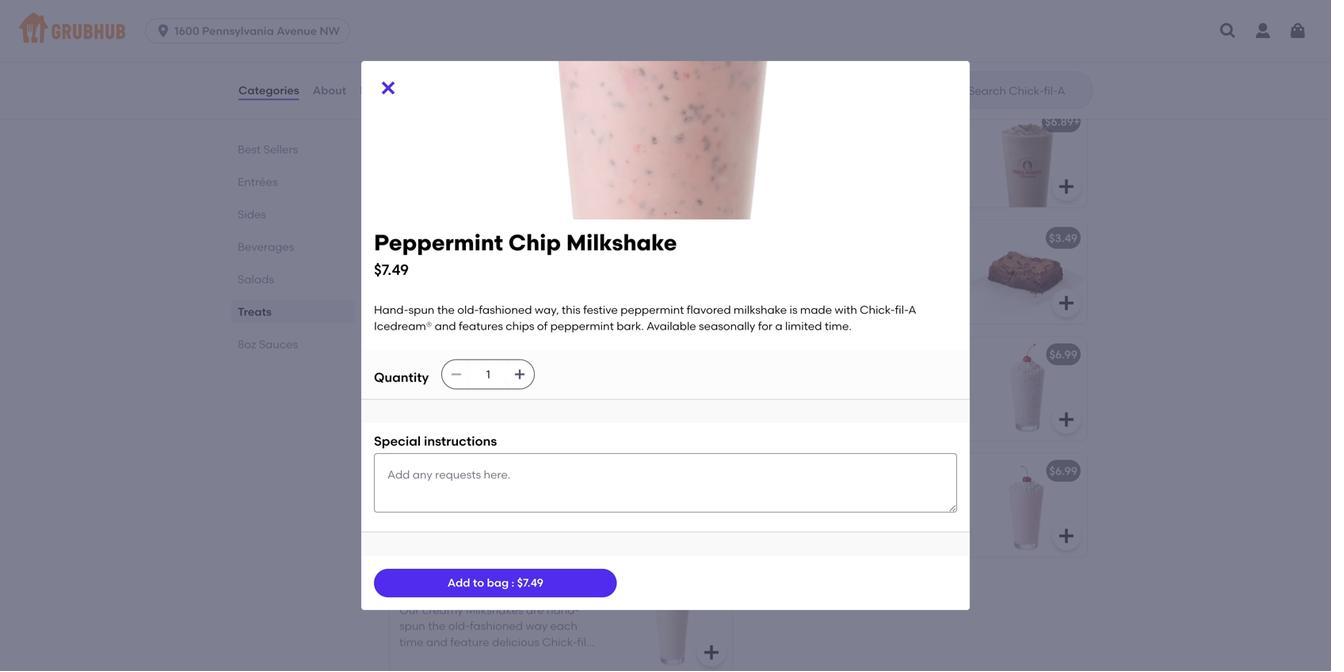 Task type: describe. For each thing, give the bounding box(es) containing it.
treat for sweet
[[863, 254, 889, 267]]

8oz sauces
[[238, 338, 298, 351]]

+ for a hand-spun treat that combines a custom blend of cold-brewed coffee with our signature icedream® dessert.
[[1074, 115, 1080, 128]]

a hand-spun treat that combines a custom blend of cold-brewed coffee with our signature icedream® dessert.
[[754, 137, 950, 199]]

:
[[512, 576, 515, 590]]

peppermint for peppermint chip milkshake $7.49
[[374, 230, 503, 256]]

flavored
[[687, 303, 731, 317]]

have
[[445, 254, 472, 267]]

our inside this refreshing treat is a hand-spun combination of chick-fil-a® lemonade (or diet lemonade) and our signature icedream® dessert.
[[399, 186, 417, 199]]

reviews button
[[359, 62, 405, 119]]

of inside this refreshing treat is a hand-spun combination of chick-fil-a® lemonade (or diet lemonade) and our signature icedream® dessert.
[[471, 153, 481, 167]]

sweet inside a decadent dessert treat with rich semi-sweet chocolate melted into the batter and fudgy chunks. available individually or in a tray.
[[784, 270, 816, 283]]

svg image for chocolate fudge brownie image
[[1057, 294, 1076, 313]]

festive
[[583, 303, 618, 317]]

a decadent dessert treat with rich semi-sweet chocolate melted into the batter and fudgy chunks. available individually or in a tray.
[[754, 254, 937, 316]]

1600 pennsylvania avenue nw button
[[145, 18, 356, 44]]

dessert
[[821, 254, 860, 267]]

time inside our creamy cookie & cream milkshakes are hand-spun the old- fashioned way each time and feature delicious chick-fil-a icedream® dessert.
[[865, 403, 889, 416]]

delicious inside our creamy cookie & cream milkshakes are hand-spun the old- fashioned way each time and feature delicious chick-fil-a icedream® dessert.
[[796, 419, 844, 432]]

for
[[758, 319, 773, 333]]

1600
[[174, 24, 199, 38]]

is inside hand-spun the old-fashioned way, this festive peppermint flavored milkshake is made with chick-fil-a icedream® and features chips of peppermint bark. available seasonally for a limited time.
[[790, 303, 798, 317]]

cookies & cream milkshake image
[[968, 337, 1087, 440]]

a inside a decadent dessert treat with rich semi-sweet chocolate melted into the batter and fudgy chunks. available individually or in a tray.
[[896, 302, 903, 316]]

svg image for chocolate chunk cookie image in the top of the page
[[702, 294, 721, 313]]

a inside our creamy chocolate milkshakes are hand-spun the old-fashioned way each time and feature delicious chick-fil-a icedream® dessert.
[[448, 535, 456, 549]]

with inside a decadent dessert treat with rich semi-sweet chocolate melted into the batter and fudgy chunks. available individually or in a tray.
[[892, 254, 914, 267]]

frosted
[[754, 115, 795, 128]]

8oz
[[238, 338, 256, 351]]

fil- inside our creamy chocolate milkshakes are hand-spun the old-fashioned way each time and feature delicious chick-fil-a icedream® dessert.
[[434, 535, 448, 549]]

rich
[[917, 254, 937, 267]]

in
[[883, 302, 893, 316]]

1600 pennsylvania avenue nw
[[174, 24, 340, 38]]

chips
[[506, 319, 534, 333]]

batter
[[775, 286, 808, 299]]

each inside our creamy cookie & cream milkshakes are hand-spun the old- fashioned way each time and feature delicious chick-fil-a icedream® dessert.
[[835, 403, 862, 416]]

a inside a hand-spun treat that combines a custom blend of cold-brewed coffee with our signature icedream® dessert.
[[936, 137, 944, 151]]

this refreshing treat is a hand-spun combination of chick-fil-a® lemonade (or diet lemonade) and our signature icedream® dessert.
[[399, 137, 588, 199]]

into
[[916, 270, 937, 283]]

chocolate chunk cookie
[[399, 231, 536, 245]]

Special instructions text field
[[374, 453, 957, 513]]

our creamy chocolate milkshakes are hand-spun the old-fashioned way each time and feature delicious chick-fil-a icedream® dessert.
[[399, 487, 594, 549]]

dark
[[566, 254, 591, 267]]

hand- inside this refreshing treat is a hand-spun combination of chick-fil-a® lemonade (or diet lemonade) and our signature icedream® dessert.
[[529, 137, 562, 151]]

combination
[[399, 153, 468, 167]]

chocolate chunk cookie image
[[613, 221, 732, 324]]

decadent
[[765, 254, 818, 267]]

wholesome
[[425, 286, 486, 299]]

add
[[448, 576, 470, 590]]

Input item quantity number field
[[471, 360, 506, 389]]

1 horizontal spatial our creamy milkshakes are hand- spun the old-fashioned way each time and feature delicious chick-fil- a icedream® dessert.
[[754, 487, 946, 549]]

chick- inside our creamy chocolate milkshakes are hand-spun the old-fashioned way each time and feature delicious chick-fil-a icedream® dessert.
[[399, 535, 434, 549]]

milkshake inside peppermint chip milkshake $7.49
[[566, 230, 677, 256]]

a inside a hand-spun treat that combines a custom blend of cold-brewed coffee with our signature icedream® dessert.
[[754, 137, 762, 151]]

creamy for cookies & cream milkshake
[[777, 370, 818, 384]]

0 horizontal spatial &
[[801, 348, 810, 361]]

spun inside this refreshing treat is a hand-spun combination of chick-fil-a® lemonade (or diet lemonade) and our signature icedream® dessert.
[[562, 137, 588, 151]]

chip for peppermint chip milkshake
[[466, 348, 492, 361]]

old- inside our creamy cookie & cream milkshakes are hand-spun the old- fashioned way each time and feature delicious chick-fil-a icedream® dessert.
[[917, 386, 939, 400]]

our for chocolate milkshake
[[399, 487, 420, 500]]

$6.99 for peppermint chip milkshake
[[1050, 348, 1078, 361]]

milk
[[423, 270, 445, 283]]

pennsylvania
[[202, 24, 274, 38]]

about button
[[312, 62, 347, 119]]

and inside this refreshing treat is a hand-spun combination of chick-fil-a® lemonade (or diet lemonade) and our signature icedream® dessert.
[[567, 170, 588, 183]]

sweet inside cookies have both semi-sweet dark and milk chocolate chunks, along with wholesome oats.
[[532, 254, 564, 267]]

cookies have both semi-sweet dark and milk chocolate chunks, along with wholesome oats.
[[399, 254, 591, 299]]

special instructions
[[374, 434, 497, 449]]

cookies for cookies & cream milkshake
[[754, 348, 799, 361]]

with inside a hand-spun treat that combines a custom blend of cold-brewed coffee with our signature icedream® dessert.
[[754, 170, 777, 183]]

instructions
[[424, 434, 497, 449]]

add to bag : $7.49
[[448, 576, 544, 590]]

svg image for frosted lemonade image
[[702, 177, 721, 196]]

way inside our creamy cookie & cream milkshakes are hand-spun the old- fashioned way each time and feature delicious chick-fil-a icedream® dessert.
[[810, 403, 832, 416]]

& inside our creamy cookie & cream milkshakes are hand-spun the old- fashioned way each time and feature delicious chick-fil-a icedream® dessert.
[[862, 370, 870, 384]]

diet
[[478, 170, 499, 183]]

hand- inside our creamy chocolate milkshakes are hand-spun the old-fashioned way each time and feature delicious chick-fil-a icedream® dessert.
[[420, 503, 453, 516]]

fil- inside this refreshing treat is a hand-spun combination of chick-fil-a® lemonade (or diet lemonade) and our signature icedream® dessert.
[[519, 153, 533, 167]]

and inside a decadent dessert treat with rich semi-sweet chocolate melted into the batter and fudgy chunks. available individually or in a tray.
[[811, 286, 832, 299]]

available inside hand-spun the old-fashioned way, this festive peppermint flavored milkshake is made with chick-fil-a icedream® and features chips of peppermint bark. available seasonally for a limited time.
[[647, 319, 696, 333]]

1 horizontal spatial treats
[[387, 67, 439, 87]]

icedream® inside this refreshing treat is a hand-spun combination of chick-fil-a® lemonade (or diet lemonade) and our signature icedream® dessert.
[[473, 186, 531, 199]]

chocolate fudge brownie image
[[968, 221, 1087, 324]]

chick- inside our creamy cookie & cream milkshakes are hand-spun the old- fashioned way each time and feature delicious chick-fil-a icedream® dessert.
[[846, 419, 881, 432]]

vanilla milkshake image
[[613, 570, 732, 671]]

reviews
[[360, 83, 404, 97]]

vanilla
[[399, 581, 437, 594]]

fil- inside hand-spun the old-fashioned way, this festive peppermint flavored milkshake is made with chick-fil-a icedream® and features chips of peppermint bark. available seasonally for a limited time.
[[895, 303, 909, 317]]

spun inside hand-spun the old-fashioned way, this festive peppermint flavored milkshake is made with chick-fil-a icedream® and features chips of peppermint bark. available seasonally for a limited time.
[[409, 303, 435, 317]]

cold-
[[844, 153, 872, 167]]

custom
[[754, 153, 795, 167]]

coffee
[[798, 115, 835, 128]]

chunks.
[[869, 286, 909, 299]]

is inside this refreshing treat is a hand-spun combination of chick-fil-a® lemonade (or diet lemonade) and our signature icedream® dessert.
[[509, 137, 517, 151]]

features
[[459, 319, 503, 333]]

hand-
[[374, 303, 409, 317]]

svg image inside the 1600 pennsylvania avenue nw button
[[155, 23, 171, 39]]

1 vertical spatial peppermint
[[550, 319, 614, 333]]

way inside our creamy chocolate milkshakes are hand-spun the old-fashioned way each time and feature delicious chick-fil-a icedream® dessert.
[[399, 519, 421, 532]]

2 horizontal spatial $7.49
[[696, 348, 723, 361]]

chocolate milkshake image
[[613, 454, 732, 557]]

$3.49
[[1049, 231, 1078, 245]]

treat for custom
[[827, 137, 853, 151]]

spun inside our creamy cookie & cream milkshakes are hand-spun the old- fashioned way each time and feature delicious chick-fil-a icedream® dessert.
[[868, 386, 894, 400]]

individually
[[807, 302, 867, 316]]

frosted lemonade image
[[613, 104, 732, 207]]

seasonally
[[699, 319, 755, 333]]

the inside a decadent dessert treat with rich semi-sweet chocolate melted into the batter and fudgy chunks. available individually or in a tray.
[[754, 286, 772, 299]]

vanilla milkshake
[[399, 581, 493, 594]]

and inside cookies have both semi-sweet dark and milk chocolate chunks, along with wholesome oats.
[[399, 270, 421, 283]]

sauces
[[259, 338, 298, 351]]

sides
[[238, 208, 266, 221]]

time.
[[825, 319, 852, 333]]

sellers
[[264, 143, 298, 156]]

our for vanilla milkshake
[[399, 603, 420, 617]]

peppermint chip milkshake
[[399, 348, 549, 361]]

chocolate for cookies
[[399, 231, 457, 245]]

of inside hand-spun the old-fashioned way, this festive peppermint flavored milkshake is made with chick-fil-a icedream® and features chips of peppermint bark. available seasonally for a limited time.
[[537, 319, 548, 333]]

fudgy
[[835, 286, 866, 299]]

(or
[[460, 170, 475, 183]]

with inside cookies have both semi-sweet dark and milk chocolate chunks, along with wholesome oats.
[[399, 286, 422, 299]]

brewed
[[872, 153, 913, 167]]

categories
[[239, 83, 299, 97]]

that
[[856, 137, 878, 151]]

svg image for cookies & cream milkshake image
[[1057, 410, 1076, 429]]

way,
[[535, 303, 559, 317]]

best
[[238, 143, 261, 156]]

limited
[[785, 319, 822, 333]]

lemonade
[[399, 170, 458, 183]]

along
[[549, 270, 579, 283]]

a inside a decadent dessert treat with rich semi-sweet chocolate melted into the batter and fudgy chunks. available individually or in a tray.
[[754, 254, 762, 267]]

quantity
[[374, 370, 429, 385]]

semi- inside cookies have both semi-sweet dark and milk chocolate chunks, along with wholesome oats.
[[502, 254, 532, 267]]

$6.89 for this refreshing treat is a hand-spun combination of chick-fil-a® lemonade (or diet lemonade) and our signature icedream® dessert.
[[690, 115, 719, 128]]

main navigation navigation
[[0, 0, 1331, 62]]



Task type: vqa. For each thing, say whether or not it's contained in the screenshot.
bag
yes



Task type: locate. For each thing, give the bounding box(es) containing it.
chick- inside hand-spun the old-fashioned way, this festive peppermint flavored milkshake is made with chick-fil-a icedream® and features chips of peppermint bark. available seasonally for a limited time.
[[860, 303, 895, 317]]

a right for
[[775, 319, 783, 333]]

dessert. inside a hand-spun treat that combines a custom blend of cold-brewed coffee with our signature icedream® dessert.
[[754, 186, 797, 199]]

milkshakes inside our creamy chocolate milkshakes are hand-spun the old-fashioned way each time and feature delicious chick-fil-a icedream® dessert.
[[525, 487, 583, 500]]

signature inside a hand-spun treat that combines a custom blend of cold-brewed coffee with our signature icedream® dessert.
[[800, 170, 851, 183]]

cream down cookies & cream milkshake
[[873, 370, 910, 384]]

special
[[374, 434, 421, 449]]

1 horizontal spatial +
[[1074, 115, 1080, 128]]

a up the lemonade)
[[519, 137, 527, 151]]

spun inside our creamy chocolate milkshakes are hand-spun the old-fashioned way each time and feature delicious chick-fil-a icedream® dessert.
[[453, 503, 479, 516]]

chocolate
[[448, 270, 503, 283], [819, 270, 873, 283]]

$7.49 inside peppermint chip milkshake $7.49
[[374, 261, 409, 278]]

svg image
[[155, 23, 171, 39], [379, 79, 398, 98], [1057, 177, 1076, 196], [514, 368, 526, 381], [702, 527, 721, 546], [1057, 527, 1076, 546]]

1 horizontal spatial $6.89 +
[[1045, 115, 1080, 128]]

of down way,
[[537, 319, 548, 333]]

our for cookies & cream milkshake
[[754, 370, 775, 384]]

1 horizontal spatial cookie
[[821, 370, 859, 384]]

oats.
[[488, 286, 515, 299]]

chip for peppermint chip milkshake $7.49
[[508, 230, 561, 256]]

$7.49 down seasonally
[[696, 348, 723, 361]]

0 vertical spatial sweet
[[532, 254, 564, 267]]

our inside a hand-spun treat that combines a custom blend of cold-brewed coffee with our signature icedream® dessert.
[[780, 170, 797, 183]]

fashioned inside our creamy chocolate milkshakes are hand-spun the old-fashioned way each time and feature delicious chick-fil-a icedream® dessert.
[[523, 503, 577, 516]]

our creamy milkshakes are hand- spun the old-fashioned way each time and feature delicious chick-fil- a icedream® dessert.
[[754, 487, 946, 549], [399, 603, 591, 665]]

& down limited
[[801, 348, 810, 361]]

cookies up milk
[[399, 254, 443, 267]]

blend
[[797, 153, 828, 167]]

nw
[[320, 24, 340, 38]]

1 chocolate from the left
[[448, 270, 503, 283]]

fashioned inside hand-spun the old-fashioned way, this festive peppermint flavored milkshake is made with chick-fil-a icedream® and features chips of peppermint bark. available seasonally for a limited time.
[[479, 303, 532, 317]]

2 chocolate from the left
[[819, 270, 873, 283]]

$6.89 + left frosted
[[690, 115, 725, 128]]

0 horizontal spatial $6.89
[[690, 115, 719, 128]]

1 vertical spatial available
[[647, 319, 696, 333]]

our down custom
[[780, 170, 797, 183]]

signature
[[800, 170, 851, 183], [420, 186, 471, 199]]

dessert. inside our creamy chocolate milkshakes are hand-spun the old-fashioned way each time and feature delicious chick-fil-a icedream® dessert.
[[519, 535, 561, 549]]

peppermint chip milkshake image
[[613, 337, 732, 440]]

of up (or
[[471, 153, 481, 167]]

0 horizontal spatial our creamy milkshakes are hand- spun the old-fashioned way each time and feature delicious chick-fil- a icedream® dessert.
[[399, 603, 591, 665]]

cream inside our creamy cookie & cream milkshakes are hand-spun the old- fashioned way each time and feature delicious chick-fil-a icedream® dessert.
[[873, 370, 910, 384]]

2 horizontal spatial of
[[831, 153, 841, 167]]

1 vertical spatial chocolate
[[399, 464, 457, 478]]

0 vertical spatial is
[[509, 137, 517, 151]]

chip down "features"
[[466, 348, 492, 361]]

1 vertical spatial $6.99
[[1050, 464, 1078, 478]]

a
[[754, 137, 762, 151], [754, 254, 762, 267], [909, 303, 917, 317], [895, 419, 903, 432], [448, 535, 456, 549], [754, 535, 762, 549], [399, 652, 407, 665]]

and
[[567, 170, 588, 183], [399, 270, 421, 283], [811, 286, 832, 299], [435, 319, 456, 333], [892, 403, 913, 416], [481, 519, 502, 532], [781, 519, 803, 532], [426, 635, 448, 649]]

of inside a hand-spun treat that combines a custom blend of cold-brewed coffee with our signature icedream® dessert.
[[831, 153, 841, 167]]

a right in
[[896, 302, 903, 316]]

best sellers
[[238, 143, 298, 156]]

a up coffee
[[936, 137, 944, 151]]

the
[[754, 286, 772, 299], [437, 303, 455, 317], [897, 386, 914, 400], [482, 503, 499, 516], [783, 503, 801, 516], [428, 619, 446, 633]]

frosted coffee
[[754, 115, 835, 128]]

milkshake
[[734, 303, 787, 317]]

icedream® inside a hand-spun treat that combines a custom blend of cold-brewed coffee with our signature icedream® dessert.
[[853, 170, 912, 183]]

0 vertical spatial $7.49
[[374, 261, 409, 278]]

0 vertical spatial peppermint
[[621, 303, 684, 317]]

$6.89 down search chick-fil-a search box
[[1045, 115, 1074, 128]]

strawberry milkshake image
[[968, 454, 1087, 557]]

0 vertical spatial peppermint
[[374, 230, 503, 256]]

dessert. inside this refreshing treat is a hand-spun combination of chick-fil-a® lemonade (or diet lemonade) and our signature icedream® dessert.
[[534, 186, 576, 199]]

chocolate up fudgy
[[819, 270, 873, 283]]

0 vertical spatial available
[[754, 302, 804, 316]]

sweet
[[532, 254, 564, 267], [784, 270, 816, 283]]

cream down time.
[[812, 348, 850, 361]]

1 horizontal spatial cream
[[873, 370, 910, 384]]

treat inside this refreshing treat is a hand-spun combination of chick-fil-a® lemonade (or diet lemonade) and our signature icedream® dessert.
[[480, 137, 506, 151]]

treats down salads
[[238, 305, 272, 319]]

is up the lemonade)
[[509, 137, 517, 151]]

1 vertical spatial $7.49
[[696, 348, 723, 361]]

chocolate inside our creamy chocolate milkshakes are hand-spun the old-fashioned way each time and feature delicious chick-fil-a icedream® dessert.
[[466, 487, 523, 500]]

this
[[399, 137, 421, 151]]

& down cookies & cream milkshake
[[862, 370, 870, 384]]

creamy for chocolate milkshake
[[422, 487, 463, 500]]

0 horizontal spatial our
[[399, 186, 417, 199]]

1 vertical spatial cookies
[[754, 348, 799, 361]]

dessert.
[[534, 186, 576, 199], [754, 186, 797, 199], [815, 435, 857, 448], [519, 535, 561, 549], [826, 535, 868, 549], [471, 652, 513, 665]]

0 horizontal spatial cookie
[[497, 231, 536, 245]]

frosted coffee image
[[968, 104, 1087, 207]]

categories button
[[238, 62, 300, 119]]

1 horizontal spatial is
[[790, 303, 798, 317]]

dessert. inside our creamy cookie & cream milkshakes are hand-spun the old- fashioned way each time and feature delicious chick-fil-a icedream® dessert.
[[815, 435, 857, 448]]

$6.89 + down search chick-fil-a search box
[[1045, 115, 1080, 128]]

0 horizontal spatial $7.49
[[374, 261, 409, 278]]

our creamy cookie & cream milkshakes are hand-spun the old- fashioned way each time and feature delicious chick-fil-a icedream® dessert.
[[754, 370, 939, 448]]

2 vertical spatial chocolate
[[466, 487, 523, 500]]

the inside hand-spun the old-fashioned way, this festive peppermint flavored milkshake is made with chick-fil-a icedream® and features chips of peppermint bark. available seasonally for a limited time.
[[437, 303, 455, 317]]

1 vertical spatial cream
[[873, 370, 910, 384]]

1 horizontal spatial semi-
[[754, 270, 784, 283]]

creamy for vanilla milkshake
[[422, 603, 463, 617]]

treats
[[387, 67, 439, 87], [238, 305, 272, 319]]

chocolate for our
[[399, 464, 457, 478]]

the inside our creamy chocolate milkshakes are hand-spun the old-fashioned way each time and feature delicious chick-fil-a icedream® dessert.
[[482, 503, 499, 516]]

delicious inside our creamy chocolate milkshakes are hand-spun the old-fashioned way each time and feature delicious chick-fil-a icedream® dessert.
[[547, 519, 594, 532]]

available inside a decadent dessert treat with rich semi-sweet chocolate melted into the batter and fudgy chunks. available individually or in a tray.
[[754, 302, 804, 316]]

$6.89 left frosted
[[690, 115, 719, 128]]

icedream® inside our creamy chocolate milkshakes are hand-spun the old-fashioned way each time and feature delicious chick-fil-a icedream® dessert.
[[459, 535, 517, 549]]

spun
[[562, 137, 588, 151], [798, 137, 824, 151], [409, 303, 435, 317], [868, 386, 894, 400], [453, 503, 479, 516], [754, 503, 780, 516], [399, 619, 425, 633]]

cookies down for
[[754, 348, 799, 361]]

chocolate down special instructions
[[399, 464, 457, 478]]

0 vertical spatial &
[[801, 348, 810, 361]]

old- inside hand-spun the old-fashioned way, this festive peppermint flavored milkshake is made with chick-fil-a icedream® and features chips of peppermint bark. available seasonally for a limited time.
[[457, 303, 479, 317]]

0 horizontal spatial is
[[509, 137, 517, 151]]

chick- inside this refreshing treat is a hand-spun combination of chick-fil-a® lemonade (or diet lemonade) and our signature icedream® dessert.
[[484, 153, 519, 167]]

combines
[[881, 137, 934, 151]]

with down custom
[[754, 170, 777, 183]]

creamy inside our creamy cookie & cream milkshakes are hand-spun the old- fashioned way each time and feature delicious chick-fil-a icedream® dessert.
[[777, 370, 818, 384]]

the inside our creamy cookie & cream milkshakes are hand-spun the old- fashioned way each time and feature delicious chick-fil-a icedream® dessert.
[[897, 386, 914, 400]]

cookies for cookies have both semi-sweet dark and milk chocolate chunks, along with wholesome oats.
[[399, 254, 443, 267]]

are
[[815, 386, 833, 400], [881, 487, 899, 500], [399, 503, 417, 516], [526, 603, 544, 617]]

$6.89 + for this refreshing treat is a hand-spun combination of chick-fil-a® lemonade (or diet lemonade) and our signature icedream® dessert.
[[690, 115, 725, 128]]

0 vertical spatial treats
[[387, 67, 439, 87]]

0 vertical spatial cookie
[[497, 231, 536, 245]]

+
[[719, 115, 725, 128], [1074, 115, 1080, 128]]

chip up chunks, on the left of page
[[508, 230, 561, 256]]

peppermint down this
[[550, 319, 614, 333]]

1 vertical spatial is
[[790, 303, 798, 317]]

of left cold-
[[831, 153, 841, 167]]

cream
[[812, 348, 850, 361], [873, 370, 910, 384]]

both
[[474, 254, 499, 267]]

feature inside our creamy chocolate milkshakes are hand-spun the old-fashioned way each time and feature delicious chick-fil-a icedream® dessert.
[[505, 519, 544, 532]]

1 horizontal spatial of
[[537, 319, 548, 333]]

a®
[[533, 153, 545, 167]]

svg image for 'vanilla milkshake' 'image' at the bottom
[[702, 643, 721, 662]]

our down "lemonade"
[[399, 186, 417, 199]]

about
[[313, 83, 346, 97]]

0 horizontal spatial semi-
[[502, 254, 532, 267]]

hand- inside our creamy cookie & cream milkshakes are hand-spun the old- fashioned way each time and feature delicious chick-fil-a icedream® dessert.
[[835, 386, 868, 400]]

2 horizontal spatial treat
[[863, 254, 889, 267]]

semi- down decadent
[[754, 270, 784, 283]]

chip inside peppermint chip milkshake $7.49
[[508, 230, 561, 256]]

cookies inside cookies have both semi-sweet dark and milk chocolate chunks, along with wholesome oats.
[[399, 254, 443, 267]]

are inside our creamy chocolate milkshakes are hand-spun the old-fashioned way each time and feature delicious chick-fil-a icedream® dessert.
[[399, 503, 417, 516]]

1 vertical spatial sweet
[[784, 270, 816, 283]]

0 vertical spatial cookies
[[399, 254, 443, 267]]

0 horizontal spatial chocolate
[[448, 270, 503, 283]]

chocolate inside cookies have both semi-sweet dark and milk chocolate chunks, along with wholesome oats.
[[448, 270, 503, 283]]

1 vertical spatial semi-
[[754, 270, 784, 283]]

1 horizontal spatial $6.89
[[1045, 115, 1074, 128]]

2 $6.89 + from the left
[[1045, 115, 1080, 128]]

peppermint for peppermint chip milkshake
[[399, 348, 463, 361]]

0 horizontal spatial treat
[[480, 137, 506, 151]]

1 horizontal spatial signature
[[800, 170, 851, 183]]

signature down "lemonade"
[[420, 186, 471, 199]]

treat up cold-
[[827, 137, 853, 151]]

treat up diet
[[480, 137, 506, 151]]

hand-spun the old-fashioned way, this festive peppermint flavored milkshake is made with chick-fil-a icedream® and features chips of peppermint bark. available seasonally for a limited time.
[[374, 303, 919, 333]]

our
[[780, 170, 797, 183], [399, 186, 417, 199]]

tray.
[[906, 302, 929, 316]]

1 horizontal spatial available
[[754, 302, 804, 316]]

cookies
[[399, 254, 443, 267], [754, 348, 799, 361]]

to
[[473, 576, 484, 590]]

time inside our creamy chocolate milkshakes are hand-spun the old-fashioned way each time and feature delicious chick-fil-a icedream® dessert.
[[454, 519, 478, 532]]

salads
[[238, 273, 274, 286]]

entrées
[[238, 175, 278, 189]]

svg image for peppermint chip milkshake image
[[702, 410, 721, 429]]

coffee
[[915, 153, 950, 167]]

2 + from the left
[[1074, 115, 1080, 128]]

peppermint up milk
[[374, 230, 503, 256]]

Search Chick-fil-A search field
[[967, 83, 1088, 98]]

treat
[[480, 137, 506, 151], [827, 137, 853, 151], [863, 254, 889, 267]]

spun inside a hand-spun treat that combines a custom blend of cold-brewed coffee with our signature icedream® dessert.
[[798, 137, 824, 151]]

0 vertical spatial signature
[[800, 170, 851, 183]]

melted
[[876, 270, 914, 283]]

1 $6.89 + from the left
[[690, 115, 725, 128]]

1 vertical spatial cookie
[[821, 370, 859, 384]]

$7.49 right :
[[517, 576, 544, 590]]

beverages
[[238, 240, 294, 254]]

$6.89
[[690, 115, 719, 128], [1045, 115, 1074, 128]]

peppermint up quantity
[[399, 348, 463, 361]]

peppermint inside peppermint chip milkshake $7.49
[[374, 230, 503, 256]]

bark.
[[617, 319, 644, 333]]

+ for this refreshing treat is a hand-spun combination of chick-fil-a® lemonade (or diet lemonade) and our signature icedream® dessert.
[[719, 115, 725, 128]]

lemonade)
[[502, 170, 564, 183]]

cookie down cookies & cream milkshake
[[821, 370, 859, 384]]

0 horizontal spatial cream
[[812, 348, 850, 361]]

with down fudgy
[[835, 303, 857, 317]]

semi-
[[502, 254, 532, 267], [754, 270, 784, 283]]

with inside hand-spun the old-fashioned way, this festive peppermint flavored milkshake is made with chick-fil-a icedream® and features chips of peppermint bark. available seasonally for a limited time.
[[835, 303, 857, 317]]

a
[[519, 137, 527, 151], [936, 137, 944, 151], [896, 302, 903, 316], [775, 319, 783, 333]]

is
[[509, 137, 517, 151], [790, 303, 798, 317]]

+ down search chick-fil-a search box
[[1074, 115, 1080, 128]]

cookie inside our creamy cookie & cream milkshakes are hand-spun the old- fashioned way each time and feature delicious chick-fil-a icedream® dessert.
[[821, 370, 859, 384]]

fashioned inside our creamy cookie & cream milkshakes are hand-spun the old- fashioned way each time and feature delicious chick-fil-a icedream® dessert.
[[754, 403, 808, 416]]

creamy inside our creamy chocolate milkshakes are hand-spun the old-fashioned way each time and feature delicious chick-fil-a icedream® dessert.
[[422, 487, 463, 500]]

1 horizontal spatial &
[[862, 370, 870, 384]]

1 horizontal spatial chocolate
[[819, 270, 873, 283]]

0 horizontal spatial $6.89 +
[[690, 115, 725, 128]]

1 + from the left
[[719, 115, 725, 128]]

1 horizontal spatial cookies
[[754, 348, 799, 361]]

chocolate for dessert
[[819, 270, 873, 283]]

0 vertical spatial semi-
[[502, 254, 532, 267]]

chocolate down chocolate milkshake
[[466, 487, 523, 500]]

1 vertical spatial chip
[[466, 348, 492, 361]]

0 horizontal spatial of
[[471, 153, 481, 167]]

chocolate milkshake
[[399, 464, 513, 478]]

treats up this
[[387, 67, 439, 87]]

chunks,
[[505, 270, 546, 283]]

1 horizontal spatial peppermint
[[621, 303, 684, 317]]

0 horizontal spatial available
[[647, 319, 696, 333]]

1 vertical spatial treats
[[238, 305, 272, 319]]

cookies & cream milkshake
[[754, 348, 906, 361]]

2 $6.99 from the top
[[1050, 464, 1078, 478]]

0 horizontal spatial treats
[[238, 305, 272, 319]]

$6.89 + for a hand-spun treat that combines a custom blend of cold-brewed coffee with our signature icedream® dessert.
[[1045, 115, 1080, 128]]

and inside hand-spun the old-fashioned way, this festive peppermint flavored milkshake is made with chick-fil-a icedream® and features chips of peppermint bark. available seasonally for a limited time.
[[435, 319, 456, 333]]

+ left frosted
[[719, 115, 725, 128]]

0 vertical spatial cream
[[812, 348, 850, 361]]

each inside our creamy chocolate milkshakes are hand-spun the old-fashioned way each time and feature delicious chick-fil-a icedream® dessert.
[[424, 519, 451, 532]]

signature inside this refreshing treat is a hand-spun combination of chick-fil-a® lemonade (or diet lemonade) and our signature icedream® dessert.
[[420, 186, 471, 199]]

1 vertical spatial peppermint
[[399, 348, 463, 361]]

are inside our creamy cookie & cream milkshakes are hand-spun the old- fashioned way each time and feature delicious chick-fil-a icedream® dessert.
[[815, 386, 833, 400]]

$6.89 for a hand-spun treat that combines a custom blend of cold-brewed coffee with our signature icedream® dessert.
[[1045, 115, 1074, 128]]

1 horizontal spatial $7.49
[[517, 576, 544, 590]]

with up melted
[[892, 254, 914, 267]]

chocolate
[[399, 231, 457, 245], [399, 464, 457, 478], [466, 487, 523, 500]]

cookie for creamy
[[821, 370, 859, 384]]

each
[[835, 403, 862, 416], [905, 503, 933, 516], [424, 519, 451, 532], [550, 619, 578, 633]]

this
[[562, 303, 581, 317]]

$6.89 +
[[690, 115, 725, 128], [1045, 115, 1080, 128]]

1 horizontal spatial treat
[[827, 137, 853, 151]]

$7.49 up 'hand-'
[[374, 261, 409, 278]]

peppermint chip milkshake $7.49
[[374, 230, 677, 278]]

$6.99 for chocolate milkshake
[[1050, 464, 1078, 478]]

1 vertical spatial our creamy milkshakes are hand- spun the old-fashioned way each time and feature delicious chick-fil- a icedream® dessert.
[[399, 603, 591, 665]]

2 $6.89 from the left
[[1045, 115, 1074, 128]]

$7.49
[[374, 261, 409, 278], [696, 348, 723, 361], [517, 576, 544, 590]]

1 horizontal spatial our
[[780, 170, 797, 183]]

0 vertical spatial $6.99
[[1050, 348, 1078, 361]]

0 horizontal spatial +
[[719, 115, 725, 128]]

old- inside our creamy chocolate milkshakes are hand-spun the old-fashioned way each time and feature delicious chick-fil-a icedream® dessert.
[[502, 503, 523, 516]]

svg image
[[1219, 21, 1238, 40], [1289, 21, 1308, 40], [702, 177, 721, 196], [702, 294, 721, 313], [1057, 294, 1076, 313], [450, 368, 463, 381], [702, 410, 721, 429], [1057, 410, 1076, 429], [702, 643, 721, 662]]

1 vertical spatial our
[[399, 186, 417, 199]]

fil- inside our creamy cookie & cream milkshakes are hand-spun the old- fashioned way each time and feature delicious chick-fil-a icedream® dessert.
[[881, 419, 895, 432]]

hand- inside a hand-spun treat that combines a custom blend of cold-brewed coffee with our signature icedream® dessert.
[[765, 137, 798, 151]]

0 horizontal spatial peppermint
[[550, 319, 614, 333]]

is down batter
[[790, 303, 798, 317]]

a inside hand-spun the old-fashioned way, this festive peppermint flavored milkshake is made with chick-fil-a icedream® and features chips of peppermint bark. available seasonally for a limited time.
[[909, 303, 917, 317]]

peppermint up bark.
[[621, 303, 684, 317]]

and inside our creamy cookie & cream milkshakes are hand-spun the old- fashioned way each time and feature delicious chick-fil-a icedream® dessert.
[[892, 403, 913, 416]]

our inside our creamy cookie & cream milkshakes are hand-spun the old- fashioned way each time and feature delicious chick-fil-a icedream® dessert.
[[754, 370, 775, 384]]

0 horizontal spatial signature
[[420, 186, 471, 199]]

refreshing
[[423, 137, 477, 151]]

with up 'hand-'
[[399, 286, 422, 299]]

a inside hand-spun the old-fashioned way, this festive peppermint flavored milkshake is made with chick-fil-a icedream® and features chips of peppermint bark. available seasonally for a limited time.
[[775, 319, 783, 333]]

icedream® inside our creamy cookie & cream milkshakes are hand-spun the old- fashioned way each time and feature delicious chick-fil-a icedream® dessert.
[[754, 435, 812, 448]]

0 horizontal spatial sweet
[[532, 254, 564, 267]]

cookie up both at the top left
[[497, 231, 536, 245]]

0 vertical spatial chip
[[508, 230, 561, 256]]

0 vertical spatial chocolate
[[399, 231, 457, 245]]

1 vertical spatial &
[[862, 370, 870, 384]]

semi- inside a decadent dessert treat with rich semi-sweet chocolate melted into the batter and fudgy chunks. available individually or in a tray.
[[754, 270, 784, 283]]

semi- up chunks, on the left of page
[[502, 254, 532, 267]]

sweet up batter
[[784, 270, 816, 283]]

made
[[800, 303, 832, 317]]

chocolate down both at the top left
[[448, 270, 503, 283]]

avenue
[[277, 24, 317, 38]]

available down batter
[[754, 302, 804, 316]]

cookie for chunk
[[497, 231, 536, 245]]

treat inside a decadent dessert treat with rich semi-sweet chocolate melted into the batter and fudgy chunks. available individually or in a tray.
[[863, 254, 889, 267]]

1 $6.99 from the top
[[1050, 348, 1078, 361]]

chunk
[[459, 231, 495, 245]]

0 horizontal spatial cookies
[[399, 254, 443, 267]]

chocolate up have
[[399, 231, 457, 245]]

milkshakes inside our creamy cookie & cream milkshakes are hand-spun the old- fashioned way each time and feature delicious chick-fil-a icedream® dessert.
[[754, 386, 812, 400]]

treat up melted
[[863, 254, 889, 267]]

1 horizontal spatial sweet
[[784, 270, 816, 283]]

signature down blend
[[800, 170, 851, 183]]

sweet up along
[[532, 254, 564, 267]]

or
[[870, 302, 881, 316]]

0 vertical spatial our
[[780, 170, 797, 183]]

1 vertical spatial signature
[[420, 186, 471, 199]]

available down flavored on the top right
[[647, 319, 696, 333]]

a inside our creamy cookie & cream milkshakes are hand-spun the old- fashioned way each time and feature delicious chick-fil-a icedream® dessert.
[[895, 419, 903, 432]]

treat inside a hand-spun treat that combines a custom blend of cold-brewed coffee with our signature icedream® dessert.
[[827, 137, 853, 151]]

feature inside our creamy cookie & cream milkshakes are hand-spun the old- fashioned way each time and feature delicious chick-fil-a icedream® dessert.
[[754, 419, 794, 432]]

a inside this refreshing treat is a hand-spun combination of chick-fil-a® lemonade (or diet lemonade) and our signature icedream® dessert.
[[519, 137, 527, 151]]

0 vertical spatial our creamy milkshakes are hand- spun the old-fashioned way each time and feature delicious chick-fil- a icedream® dessert.
[[754, 487, 946, 549]]

icedream® inside hand-spun the old-fashioned way, this festive peppermint flavored milkshake is made with chick-fil-a icedream® and features chips of peppermint bark. available seasonally for a limited time.
[[374, 319, 432, 333]]

1 horizontal spatial chip
[[508, 230, 561, 256]]

chocolate for both
[[448, 270, 503, 283]]

bag
[[487, 576, 509, 590]]

chocolate inside a decadent dessert treat with rich semi-sweet chocolate melted into the batter and fudgy chunks. available individually or in a tray.
[[819, 270, 873, 283]]

0 horizontal spatial chip
[[466, 348, 492, 361]]

and inside our creamy chocolate milkshakes are hand-spun the old-fashioned way each time and feature delicious chick-fil-a icedream® dessert.
[[481, 519, 502, 532]]

1 $6.89 from the left
[[690, 115, 719, 128]]

chick-
[[484, 153, 519, 167], [860, 303, 895, 317], [846, 419, 881, 432], [897, 519, 932, 532], [399, 535, 434, 549], [542, 635, 577, 649]]

2 vertical spatial $7.49
[[517, 576, 544, 590]]



